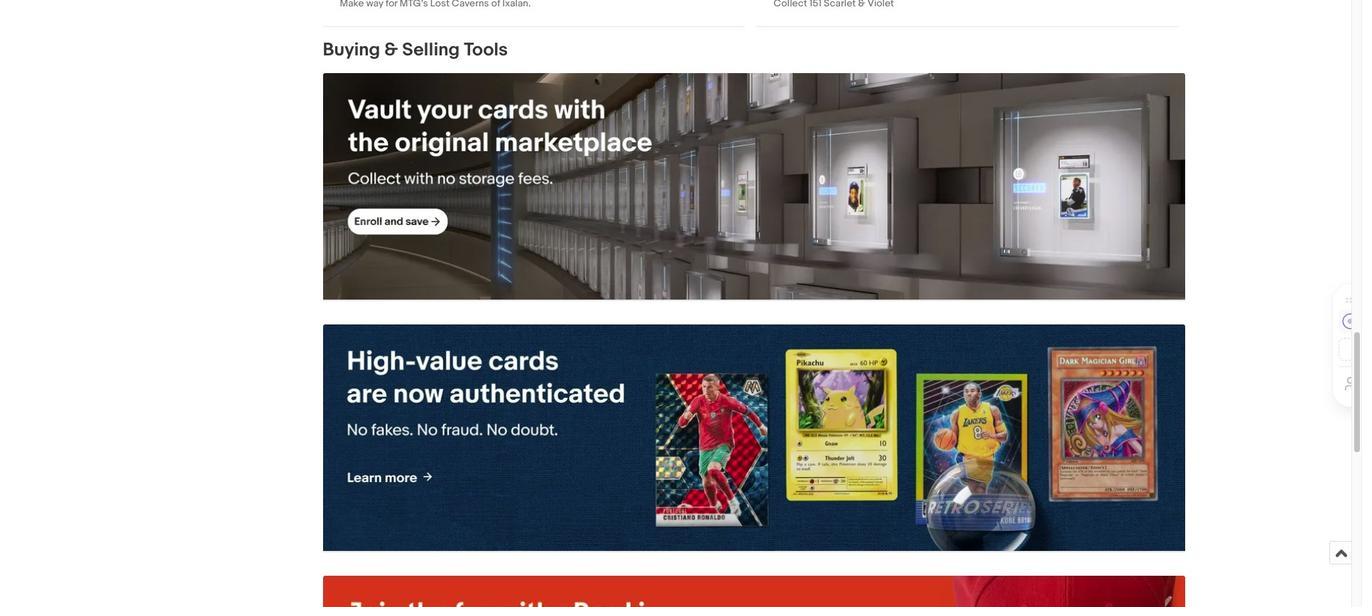 Task type: vqa. For each thing, say whether or not it's contained in the screenshot.
- within Pokemon 151 Ultra Premium Collection Box - Brand New and Factory Sealed
no



Task type: locate. For each thing, give the bounding box(es) containing it.
tools
[[464, 39, 508, 61]]

none text field ebay live image
[[323, 576, 1185, 607]]

None text field
[[757, 0, 1179, 26], [323, 325, 1185, 552], [323, 576, 1185, 607], [757, 0, 1179, 26]]

buying
[[323, 39, 380, 61]]

vault image image
[[323, 73, 1185, 300]]

selling
[[402, 39, 460, 61]]

None text field
[[323, 0, 745, 26], [323, 73, 1185, 300], [323, 0, 745, 26]]

buying & selling tools
[[323, 39, 508, 61]]

none text field high-value cards are now authenticated. learn more here.
[[323, 325, 1185, 552]]



Task type: describe. For each thing, give the bounding box(es) containing it.
none text field vault image
[[323, 73, 1185, 300]]

ebay live image image
[[323, 576, 1185, 607]]

&
[[384, 39, 398, 61]]

high-value cards are now authenticated. learn more here. image
[[323, 325, 1185, 551]]



